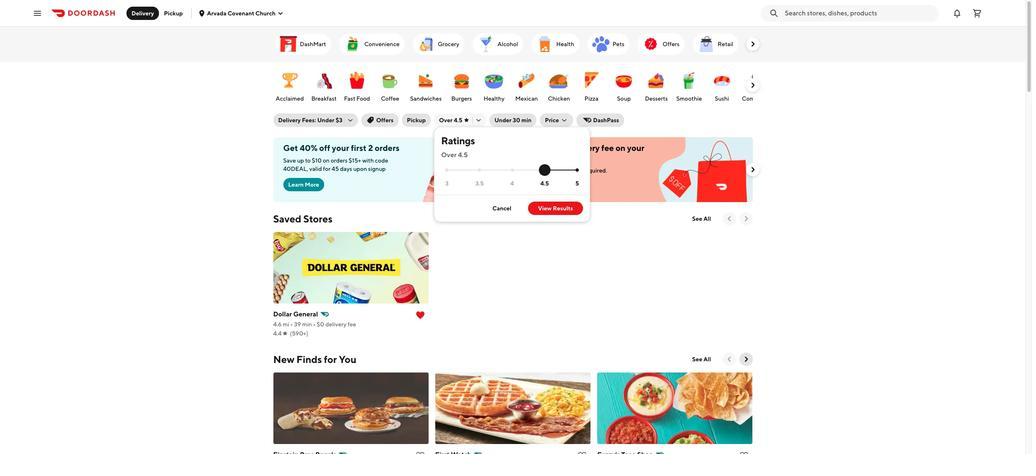 Task type: locate. For each thing, give the bounding box(es) containing it.
fee up the required.
[[601, 143, 614, 153]]

1 horizontal spatial learn
[[531, 183, 547, 190]]

1 horizontal spatial •
[[313, 321, 316, 328]]

next button of carousel image
[[748, 40, 757, 48]]

orders
[[375, 143, 400, 153], [331, 157, 348, 164]]

on right "$10"
[[323, 157, 330, 164]]

1 vertical spatial first
[[526, 153, 542, 163]]

1 horizontal spatial learn more
[[531, 183, 562, 190]]

for inside new finds for you link
[[324, 354, 337, 365]]

0 vertical spatial over 4.5
[[439, 117, 462, 124]]

•
[[290, 321, 293, 328], [313, 321, 316, 328]]

2 food from the left
[[765, 95, 779, 102]]

health image
[[535, 34, 555, 54]]

general
[[293, 310, 318, 318]]

signup
[[368, 166, 386, 172]]

0 horizontal spatial more
[[305, 181, 319, 188]]

over 4.5 down the ratings
[[441, 151, 468, 159]]

learn more button down 40deal,
[[283, 178, 324, 191]]

5 stars and over image
[[576, 169, 579, 172]]

for left 45
[[323, 166, 330, 172]]

0 horizontal spatial learn more button
[[283, 178, 324, 191]]

pickup button
[[159, 6, 188, 20], [402, 114, 431, 127]]

subtotal
[[534, 167, 556, 174]]

2 • from the left
[[313, 321, 316, 328]]

4.5 down the ratings
[[458, 151, 468, 159]]

delivery for delivery
[[132, 10, 154, 16]]

30
[[513, 117, 520, 124]]

for inside save up to $10 on orders $15+ with code 40deal, valid for 45 days upon signup
[[323, 166, 330, 172]]

2 under from the left
[[494, 117, 512, 124]]

under left 30
[[494, 117, 512, 124]]

orders up code
[[375, 143, 400, 153]]

sushi
[[715, 95, 729, 102]]

1 vertical spatial for
[[324, 354, 337, 365]]

food right comfort
[[765, 95, 779, 102]]

first
[[351, 143, 367, 153], [526, 153, 542, 163]]

Store search: begin typing to search for stores available on DoorDash text field
[[785, 9, 934, 18]]

1 vertical spatial see all link
[[687, 353, 716, 366]]

up
[[297, 157, 304, 164]]

more for 40%
[[305, 181, 319, 188]]

0 horizontal spatial click to add this store to your saved list image
[[415, 451, 425, 454]]

your
[[332, 143, 349, 153], [627, 143, 644, 153]]

mexican
[[515, 95, 538, 102]]

0 horizontal spatial under
[[317, 117, 334, 124]]

0 vertical spatial fee
[[601, 143, 614, 153]]

0 horizontal spatial orders
[[331, 157, 348, 164]]

4.5 down subtotal on the top right
[[540, 180, 549, 187]]

learn for get 40% off your first 2 orders
[[288, 181, 304, 188]]

delivery
[[569, 143, 600, 153], [325, 321, 346, 328]]

convenience image
[[343, 34, 363, 54]]

on down dashpass
[[616, 143, 625, 153]]

1 horizontal spatial orders
[[375, 143, 400, 153]]

2 vertical spatial 4.5
[[540, 180, 549, 187]]

fast food
[[344, 95, 370, 102]]

orders up 45
[[331, 157, 348, 164]]

0 horizontal spatial your
[[332, 143, 349, 153]]

on
[[616, 143, 625, 153], [323, 157, 330, 164]]

dashpass button
[[576, 114, 624, 127]]

click to add this store to your saved list image
[[415, 451, 425, 454], [739, 451, 749, 454]]

0 vertical spatial pickup button
[[159, 6, 188, 20]]

2 click to add this store to your saved list image from the left
[[739, 451, 749, 454]]

more down subtotal on the top right
[[548, 183, 562, 190]]

4.5
[[454, 117, 462, 124], [458, 151, 468, 159], [540, 180, 549, 187]]

2 previous button of carousel image from the top
[[725, 355, 733, 364]]

over 4.5 button
[[434, 114, 486, 127]]

1 horizontal spatial pickup button
[[402, 114, 431, 127]]

pickup
[[164, 10, 183, 16], [407, 117, 426, 124]]

0 horizontal spatial food
[[356, 95, 370, 102]]

$​0
[[317, 321, 324, 328]]

1 vertical spatial delivery
[[325, 321, 346, 328]]

acclaimed
[[276, 95, 304, 102]]

min right 39
[[302, 321, 312, 328]]

over 4.5
[[439, 117, 462, 124], [441, 151, 468, 159]]

more
[[305, 181, 319, 188], [548, 183, 562, 190]]

0 vertical spatial see
[[692, 216, 702, 222]]

for
[[323, 166, 330, 172], [324, 354, 337, 365]]

offers down coffee
[[376, 117, 394, 124]]

first down enjoy
[[526, 153, 542, 163]]

over up 3 stars and over image
[[441, 151, 457, 159]]

price
[[545, 117, 559, 124]]

4.5 up the ratings
[[454, 117, 462, 124]]

pets
[[613, 41, 624, 47]]

dollar
[[273, 310, 292, 318]]

food
[[356, 95, 370, 102], [765, 95, 779, 102]]

1 see all link from the top
[[687, 212, 716, 226]]

2 all from the top
[[704, 356, 711, 363]]

learn more down 40deal,
[[288, 181, 319, 188]]

delivery for delivery fees: under $3
[[278, 117, 301, 124]]

0 horizontal spatial delivery
[[132, 10, 154, 16]]

1 all from the top
[[704, 216, 711, 222]]

1 horizontal spatial food
[[765, 95, 779, 102]]

2 see all link from the top
[[687, 353, 716, 366]]

dollar general
[[273, 310, 318, 318]]

pickup down sandwiches
[[407, 117, 426, 124]]

stores
[[303, 213, 332, 225]]

see all link for new finds for you
[[687, 353, 716, 366]]

1 vertical spatial pickup
[[407, 117, 426, 124]]

2 see from the top
[[692, 356, 702, 363]]

0 vertical spatial on
[[616, 143, 625, 153]]

1 vertical spatial over 4.5
[[441, 151, 468, 159]]

0 vertical spatial orders
[[375, 143, 400, 153]]

dashmart
[[300, 41, 326, 47]]

1 horizontal spatial on
[[616, 143, 625, 153]]

0 horizontal spatial pickup
[[164, 10, 183, 16]]

smoothie
[[676, 95, 702, 102]]

delivery right $0
[[569, 143, 600, 153]]

pickup right delivery button
[[164, 10, 183, 16]]

0 horizontal spatial offers
[[376, 117, 394, 124]]

0 vertical spatial over
[[439, 117, 453, 124]]

1 horizontal spatial under
[[494, 117, 512, 124]]

1 vertical spatial previous button of carousel image
[[725, 355, 733, 364]]

1 horizontal spatial more
[[548, 183, 562, 190]]

minimum
[[557, 167, 582, 174]]

offers image
[[641, 34, 661, 54]]

more down "valid"
[[305, 181, 319, 188]]

delivery inside delivery button
[[132, 10, 154, 16]]

1 previous button of carousel image from the top
[[725, 215, 733, 223]]

save
[[283, 157, 296, 164]]

45
[[332, 166, 339, 172]]

see all link for saved stores
[[687, 212, 716, 226]]

1 horizontal spatial min
[[521, 117, 532, 124]]

1 vertical spatial on
[[323, 157, 330, 164]]

learn more button
[[283, 178, 324, 191], [526, 180, 567, 193]]

next button of carousel image
[[748, 81, 757, 89], [748, 166, 757, 174], [742, 215, 750, 223], [742, 355, 750, 364]]

0 vertical spatial offers
[[663, 41, 679, 47]]

1 see all from the top
[[692, 216, 711, 222]]

1 vertical spatial min
[[302, 321, 312, 328]]

orders inside save up to $10 on orders $15+ with code 40deal, valid for 45 days upon signup
[[331, 157, 348, 164]]

valid
[[309, 166, 322, 172]]

all
[[704, 216, 711, 222], [704, 356, 711, 363]]

learn more button down subtotal on the top right
[[526, 180, 567, 193]]

0 vertical spatial all
[[704, 216, 711, 222]]

1 horizontal spatial delivery
[[278, 117, 301, 124]]

saved stores
[[273, 213, 332, 225]]

0 vertical spatial see all
[[692, 216, 711, 222]]

min right 30
[[521, 117, 532, 124]]

0 horizontal spatial first
[[351, 143, 367, 153]]

view results
[[538, 205, 573, 212]]

1 horizontal spatial fee
[[601, 143, 614, 153]]

1 horizontal spatial offers
[[663, 41, 679, 47]]

learn more
[[288, 181, 319, 188], [531, 183, 562, 190]]

previous button of carousel image for saved stores
[[725, 215, 733, 223]]

learn more for 40%
[[288, 181, 319, 188]]

under left the $3
[[317, 117, 334, 124]]

over 4.5 up the ratings
[[439, 117, 462, 124]]

0 vertical spatial delivery
[[132, 10, 154, 16]]

1 horizontal spatial learn more button
[[526, 180, 567, 193]]

0 horizontal spatial •
[[290, 321, 293, 328]]

cancel button
[[482, 202, 521, 215]]

0 vertical spatial previous button of carousel image
[[725, 215, 733, 223]]

learn for enjoy a $0 delivery fee on your first order.
[[531, 183, 547, 190]]

1 vertical spatial pickup button
[[402, 114, 431, 127]]

0 vertical spatial for
[[323, 166, 330, 172]]

0 horizontal spatial on
[[323, 157, 330, 164]]

$5 subtotal minimum required.
[[526, 167, 607, 174]]

over up the ratings
[[439, 117, 453, 124]]

all for saved stores
[[704, 216, 711, 222]]

1 see from the top
[[692, 216, 702, 222]]

0 horizontal spatial learn more
[[288, 181, 319, 188]]

learn more for a
[[531, 183, 562, 190]]

0 horizontal spatial pickup button
[[159, 6, 188, 20]]

2 see all from the top
[[692, 356, 711, 363]]

1 click to add this store to your saved list image from the left
[[415, 451, 425, 454]]

healthy
[[484, 95, 505, 102]]

food right fast
[[356, 95, 370, 102]]

0 vertical spatial min
[[521, 117, 532, 124]]

1 vertical spatial 4.5
[[458, 151, 468, 159]]

learn more button for a
[[526, 180, 567, 193]]

1 horizontal spatial your
[[627, 143, 644, 153]]

arvada
[[207, 10, 226, 16]]

first left 2
[[351, 143, 367, 153]]

fees:
[[302, 117, 316, 124]]

1 vertical spatial offers
[[376, 117, 394, 124]]

click to add this store to your saved list image
[[577, 451, 587, 454]]

• left $​0
[[313, 321, 316, 328]]

learn more down subtotal on the top right
[[531, 183, 562, 190]]

see
[[692, 216, 702, 222], [692, 356, 702, 363]]

offers right offers image
[[663, 41, 679, 47]]

1 vertical spatial over
[[441, 151, 457, 159]]

0 horizontal spatial min
[[302, 321, 312, 328]]

delivery right $​0
[[325, 321, 346, 328]]

40deal,
[[283, 166, 308, 172]]

retail
[[718, 41, 733, 47]]

learn down subtotal on the top right
[[531, 183, 547, 190]]

1 vertical spatial see all
[[692, 356, 711, 363]]

new finds for you
[[273, 354, 356, 365]]

0 horizontal spatial learn
[[288, 181, 304, 188]]

fast
[[344, 95, 355, 102]]

save up to $10 on orders $15+ with code 40deal, valid for 45 days upon signup
[[283, 157, 388, 172]]

food for comfort food
[[765, 95, 779, 102]]

2 your from the left
[[627, 143, 644, 153]]

for left the you
[[324, 354, 337, 365]]

1 horizontal spatial click to add this store to your saved list image
[[739, 451, 749, 454]]

1 vertical spatial delivery
[[278, 117, 301, 124]]

enjoy a $0 delivery fee on your first order.
[[526, 143, 644, 163]]

1 food from the left
[[356, 95, 370, 102]]

1 vertical spatial see
[[692, 356, 702, 363]]

• right "mi"
[[290, 321, 293, 328]]

to
[[305, 157, 311, 164]]

see all
[[692, 216, 711, 222], [692, 356, 711, 363]]

0 vertical spatial 4.5
[[454, 117, 462, 124]]

convenience link
[[339, 33, 404, 55]]

1 vertical spatial orders
[[331, 157, 348, 164]]

1 vertical spatial fee
[[348, 321, 356, 328]]

fee right $​0
[[348, 321, 356, 328]]

1 horizontal spatial delivery
[[569, 143, 600, 153]]

0 vertical spatial see all link
[[687, 212, 716, 226]]

more for a
[[548, 183, 562, 190]]

1 horizontal spatial first
[[526, 153, 542, 163]]

4.6 mi • 39 min • $​0 delivery fee
[[273, 321, 356, 328]]

dashmart link
[[275, 33, 331, 55]]

under inside button
[[494, 117, 512, 124]]

1 vertical spatial all
[[704, 356, 711, 363]]

finds
[[296, 354, 322, 365]]

0 vertical spatial delivery
[[569, 143, 600, 153]]

under
[[317, 117, 334, 124], [494, 117, 512, 124]]

on inside enjoy a $0 delivery fee on your first order.
[[616, 143, 625, 153]]

learn down 40deal,
[[288, 181, 304, 188]]

previous button of carousel image
[[725, 215, 733, 223], [725, 355, 733, 364]]

fee
[[601, 143, 614, 153], [348, 321, 356, 328]]



Task type: vqa. For each thing, say whether or not it's contained in the screenshot.
$1.99 to the middle
no



Task type: describe. For each thing, give the bounding box(es) containing it.
days
[[340, 166, 352, 172]]

0 horizontal spatial fee
[[348, 321, 356, 328]]

desserts
[[645, 95, 668, 102]]

0 items, open order cart image
[[972, 8, 982, 18]]

upon
[[353, 166, 367, 172]]

1 your from the left
[[332, 143, 349, 153]]

get 40% off your first 2 orders
[[283, 143, 400, 153]]

off
[[319, 143, 330, 153]]

offers inside button
[[376, 117, 394, 124]]

see for saved stores
[[692, 216, 702, 222]]

results
[[553, 205, 573, 212]]

3
[[445, 180, 449, 187]]

0 horizontal spatial delivery
[[325, 321, 346, 328]]

alcohol image
[[476, 34, 496, 54]]

chicken
[[548, 95, 570, 102]]

delivery inside enjoy a $0 delivery fee on your first order.
[[569, 143, 600, 153]]

view results button
[[528, 202, 583, 215]]

4
[[510, 180, 514, 187]]

new
[[273, 354, 294, 365]]

enjoy
[[526, 143, 548, 153]]

price button
[[540, 114, 573, 127]]

cancel
[[492, 205, 511, 212]]

get
[[283, 143, 298, 153]]

sandwiches
[[410, 95, 442, 102]]

min inside button
[[521, 117, 532, 124]]

code
[[375, 157, 388, 164]]

order.
[[543, 153, 566, 163]]

notification bell image
[[952, 8, 962, 18]]

pets image
[[591, 34, 611, 54]]

4 stars and over image
[[510, 169, 514, 172]]

previous button of carousel image for new finds for you
[[725, 355, 733, 364]]

3.5
[[475, 180, 484, 187]]

1 under from the left
[[317, 117, 334, 124]]

breakfast
[[311, 95, 337, 102]]

3 stars and over image
[[445, 169, 449, 172]]

arvada covenant church button
[[199, 10, 284, 16]]

pets link
[[588, 33, 629, 55]]

comfort
[[742, 95, 764, 102]]

see all for new finds for you
[[692, 356, 711, 363]]

$0
[[556, 143, 567, 153]]

$15+
[[349, 157, 361, 164]]

grocery
[[438, 41, 459, 47]]

40%
[[300, 143, 318, 153]]

0 vertical spatial pickup
[[164, 10, 183, 16]]

saved
[[273, 213, 301, 225]]

arvada covenant church
[[207, 10, 276, 16]]

4.5 inside over 4.5 button
[[454, 117, 462, 124]]

convenience
[[364, 41, 400, 47]]

food for fast food
[[356, 95, 370, 102]]

a
[[550, 143, 554, 153]]

4.6
[[273, 321, 282, 328]]

grocery image
[[416, 34, 436, 54]]

pizza
[[584, 95, 598, 102]]

0 vertical spatial first
[[351, 143, 367, 153]]

dashmart image
[[278, 34, 298, 54]]

1 horizontal spatial pickup
[[407, 117, 426, 124]]

covenant
[[228, 10, 254, 16]]

you
[[339, 354, 356, 365]]

see all for saved stores
[[692, 216, 711, 222]]

comfort food
[[742, 95, 779, 102]]

$10
[[312, 157, 322, 164]]

view
[[538, 205, 552, 212]]

fee inside enjoy a $0 delivery fee on your first order.
[[601, 143, 614, 153]]

ratings
[[441, 135, 475, 146]]

retail image
[[696, 34, 716, 54]]

saved stores link
[[273, 212, 332, 226]]

1 • from the left
[[290, 321, 293, 328]]

soup
[[617, 95, 631, 102]]

delivery button
[[127, 6, 159, 20]]

grocery link
[[413, 33, 464, 55]]

4.4
[[273, 330, 282, 337]]

39
[[294, 321, 301, 328]]

mi
[[283, 321, 289, 328]]

dashpass
[[593, 117, 619, 124]]

your inside enjoy a $0 delivery fee on your first order.
[[627, 143, 644, 153]]

retail link
[[693, 33, 738, 55]]

alcohol link
[[473, 33, 523, 55]]

with
[[362, 157, 374, 164]]

under 30 min
[[494, 117, 532, 124]]

offers link
[[638, 33, 684, 55]]

alcohol
[[498, 41, 518, 47]]

required.
[[583, 167, 607, 174]]

3.5 stars and over image
[[478, 169, 481, 172]]

all for new finds for you
[[704, 356, 711, 363]]

see for new finds for you
[[692, 356, 702, 363]]

delivery fees: under $3
[[278, 117, 342, 124]]

5
[[575, 180, 579, 187]]

open menu image
[[32, 8, 42, 18]]

over inside button
[[439, 117, 453, 124]]

first inside enjoy a $0 delivery fee on your first order.
[[526, 153, 542, 163]]

$5
[[526, 167, 533, 174]]

on inside save up to $10 on orders $15+ with code 40deal, valid for 45 days upon signup
[[323, 157, 330, 164]]

under 30 min button
[[489, 114, 537, 127]]

acclaimed link
[[274, 66, 306, 104]]

click to remove this store from your saved list image
[[415, 310, 425, 320]]

coffee
[[381, 95, 399, 102]]

(590+)
[[290, 330, 308, 337]]

church
[[255, 10, 276, 16]]

new finds for you link
[[273, 353, 356, 366]]

learn more button for 40%
[[283, 178, 324, 191]]

catering image
[[750, 34, 770, 54]]

over 4.5 inside button
[[439, 117, 462, 124]]

health
[[556, 41, 574, 47]]

$3
[[336, 117, 342, 124]]

health link
[[531, 33, 579, 55]]



